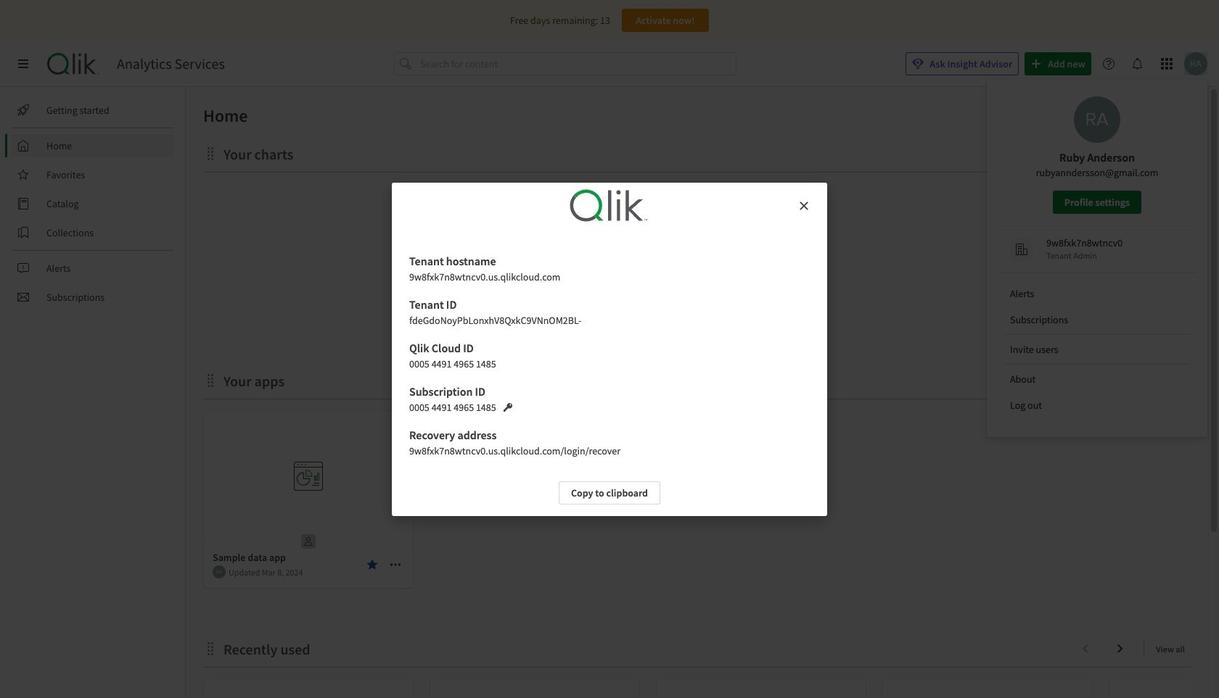 Task type: describe. For each thing, give the bounding box(es) containing it.
ruby anderson element
[[213, 566, 226, 579]]

1 vertical spatial ruby anderson image
[[213, 566, 226, 579]]

0 vertical spatial move collection image
[[203, 146, 218, 161]]

close sidebar menu image
[[17, 58, 29, 70]]

ruby anderson image
[[1074, 97, 1120, 143]]



Task type: locate. For each thing, give the bounding box(es) containing it.
0 vertical spatial ruby anderson image
[[1184, 52, 1207, 75]]

navigation pane element
[[0, 93, 185, 315]]

1 vertical spatial move collection image
[[203, 642, 218, 656]]

0 horizontal spatial ruby anderson image
[[213, 566, 226, 579]]

1 horizontal spatial ruby anderson image
[[1184, 52, 1207, 75]]

analytics services element
[[117, 55, 225, 73]]

ruby anderson image
[[1184, 52, 1207, 75], [213, 566, 226, 579]]

move collection image
[[203, 146, 218, 161], [203, 642, 218, 656]]

move collection image
[[203, 373, 218, 388]]

main content
[[180, 87, 1219, 699]]

remove from favorites image
[[366, 559, 378, 571]]



Task type: vqa. For each thing, say whether or not it's contained in the screenshot.
1st Move collection image from the bottom
yes



